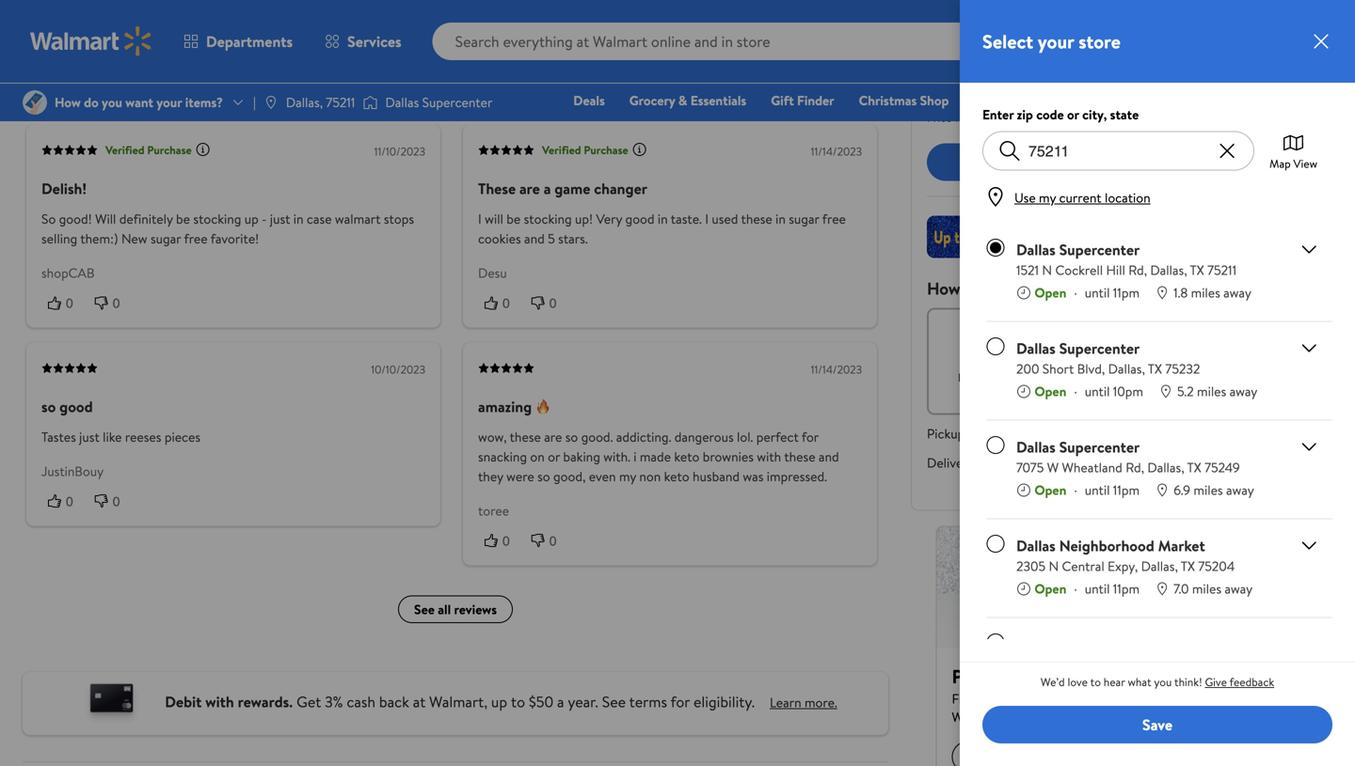 Task type: describe. For each thing, give the bounding box(es) containing it.
current
[[1059, 189, 1102, 207]]

away for market
[[1225, 580, 1253, 599]]

how
[[927, 277, 961, 300]]

1 vertical spatial all
[[438, 601, 451, 619]]

grocery
[[629, 91, 675, 110]]

¢/oz
[[1027, 80, 1055, 100]]

close panel image
[[1310, 30, 1333, 53]]

open · until 11pm for neighborhood
[[1035, 580, 1140, 599]]

2 horizontal spatial see
[[602, 692, 626, 713]]

1 vertical spatial so
[[565, 428, 578, 446]]

6.9
[[1174, 481, 1190, 500]]

dallas for 7075
[[1016, 437, 1056, 458]]

cockrell
[[1055, 261, 1103, 279]]

walmart
[[335, 210, 381, 228]]

verified for these are a game changer
[[542, 142, 581, 158]]

purchase for these are a game changer
[[584, 142, 628, 158]]

one
[[1180, 118, 1208, 136]]

0 horizontal spatial see all reviews
[[39, 29, 121, 47]]

wheatland
[[1062, 459, 1123, 477]]

up inside so good! will definitely be stocking up - just in case walmart stops selling them:) new sugar free favorite!
[[244, 210, 259, 228]]

1 horizontal spatial reviews
[[454, 601, 497, 619]]

so good
[[41, 397, 93, 417]]

amazing
[[478, 397, 532, 417]]

learn more.
[[770, 694, 837, 712]]

addicting.
[[616, 428, 671, 446]]

purchase for delish!
[[147, 142, 192, 158]]

dallas inside pickup from dallas supercenter |
[[1003, 425, 1038, 443]]

1521 n cockrell hill rd, dallas, tx 75211. element
[[1016, 261, 1252, 280]]

0 down toree
[[503, 534, 510, 549]]

cash
[[347, 692, 375, 713]]

supercenter for dallas supercenter 1521 n cockrell hill rd, dallas, tx 75211
[[1059, 239, 1140, 260]]

1 horizontal spatial see all reviews
[[414, 601, 497, 619]]

with.
[[603, 448, 630, 466]]

with inside wow, these are so good. addicting. dangerous lol. perfect for snacking on or baking with. i made keto brownies with these and they were so good, even my non keto husband was impressed.
[[757, 448, 781, 466]]

today
[[1108, 370, 1136, 386]]

like
[[103, 428, 122, 446]]

dangerous
[[674, 428, 734, 446]]

legal information image
[[1070, 109, 1085, 124]]

brownies
[[703, 448, 754, 466]]

tastes
[[41, 428, 76, 446]]

registry
[[1107, 118, 1155, 136]]

4
[[1314, 21, 1321, 37]]

more.
[[805, 694, 837, 712]]

be inside i will be stocking up! very good in taste. i used these in sugar free cookies and 5 stars.
[[507, 210, 521, 228]]

dallas, inside dallas supercenter 200 short blvd, dallas, tx 75232
[[1108, 360, 1145, 378]]

1 vertical spatial your
[[1058, 277, 1091, 300]]

will
[[95, 210, 116, 228]]

tx inside dallas supercenter 7075 w wheatland rd, dallas, tx 75249
[[1187, 459, 1201, 477]]

supercenter for dallas supercenter 200 short blvd, dallas, tx 75232
[[1059, 338, 1140, 359]]

stops
[[384, 210, 414, 228]]

2305 n central expy, dallas, tx 75204. element
[[1016, 558, 1253, 576]]

dallas for 1521
[[1016, 239, 1056, 260]]

free inside so good! will definitely be stocking up - just in case walmart stops selling them:) new sugar free favorite!
[[184, 230, 208, 248]]

reeses
[[125, 428, 161, 446]]

pickup for pickup from dallas supercenter |
[[927, 425, 965, 443]]

dallas, inside 'dallas neighborhood market 2305 n central expy, dallas, tx 75204'
[[1141, 558, 1178, 576]]

· for market
[[1074, 580, 1077, 599]]

open · until 10pm
[[1035, 383, 1143, 401]]

justinbouy
[[41, 462, 104, 481]]

and inside i will be stocking up! very good in taste. i used these in sugar free cookies and 5 stars.
[[524, 230, 545, 248]]

1 vertical spatial these
[[510, 428, 541, 446]]

supercenter for dallas supercenter 7075 w wheatland rd, dallas, tx 75249
[[1059, 437, 1140, 458]]

11/10/2023
[[374, 143, 425, 159]]

7.0 miles away
[[1174, 580, 1253, 599]]

1 vertical spatial keto
[[664, 468, 689, 486]]

7.0
[[1174, 580, 1189, 599]]

enter zip code or city, state
[[982, 105, 1139, 124]]

gift finder link
[[762, 90, 843, 111]]

2 i from the left
[[705, 210, 709, 228]]

toree
[[478, 502, 509, 520]]

5.2 miles away
[[1177, 383, 1258, 401]]

Search search field
[[433, 23, 1037, 60]]

christmas shop
[[859, 91, 949, 110]]

electronics link
[[965, 90, 1046, 111]]

tx inside dallas supercenter 1521 n cockrell hill rd, dallas, tx 75211
[[1190, 261, 1204, 279]]

intent image for shipping image
[[974, 321, 1004, 351]]

0 down 5
[[549, 296, 557, 311]]

grand
[[1016, 635, 1057, 656]]

shop for toy shop
[[1084, 91, 1113, 110]]

non
[[639, 468, 661, 486]]

walmart image
[[30, 26, 152, 56]]

feedback
[[1230, 675, 1274, 691]]

on
[[530, 448, 545, 466]]

them:)
[[80, 230, 118, 248]]

7075
[[1016, 459, 1044, 477]]

save
[[1142, 715, 1173, 736]]

1 until from the top
[[1085, 284, 1110, 302]]

from
[[968, 425, 996, 443]]

use
[[1014, 189, 1036, 207]]

grocery & essentials link
[[621, 90, 755, 111]]

until for market
[[1085, 580, 1110, 599]]

w
[[1047, 459, 1059, 477]]

200 short blvd, dallas, tx 75232. element
[[1016, 360, 1258, 379]]

miles right 1.8 at the right of the page
[[1191, 284, 1220, 302]]

select
[[982, 28, 1033, 55]]

toy shop
[[1062, 91, 1113, 110]]

1 vertical spatial a
[[544, 178, 551, 199]]

taste.
[[671, 210, 702, 228]]

delish!
[[41, 178, 87, 199]]

amazing 🔥
[[478, 397, 550, 417]]

0 vertical spatial all
[[62, 29, 75, 47]]

dallas, 75211 button
[[997, 454, 1068, 472]]

deals link
[[565, 90, 613, 111]]

good!
[[59, 210, 92, 228]]

miles for market
[[1192, 580, 1222, 599]]

deals
[[573, 91, 605, 110]]

good inside i will be stocking up! very good in taste. i used these in sugar free cookies and 5 stars.
[[625, 210, 655, 228]]

clear zip code or city, state field image
[[1216, 140, 1239, 162]]

see for 'see all reviews' link to the top
[[39, 29, 59, 47]]

one debit card image
[[74, 680, 150, 728]]

tastes just like reeses pieces
[[41, 428, 200, 446]]

2 horizontal spatial these
[[784, 448, 815, 466]]

stars.
[[558, 230, 588, 248]]

expy,
[[1108, 558, 1138, 576]]

rd, inside dallas supercenter 1521 n cockrell hill rd, dallas, tx 75211
[[1129, 261, 1147, 279]]

eligibility.
[[694, 692, 755, 713]]

one debit link
[[1171, 117, 1252, 137]]

will
[[485, 210, 503, 228]]

pickup today
[[1103, 352, 1141, 386]]

Walmart Site-Wide search field
[[433, 23, 1037, 60]]

delivery to dallas, 75211
[[927, 454, 1068, 472]]

to inside button
[[1018, 152, 1032, 172]]

add
[[987, 152, 1014, 172]]

0 down "shopcab"
[[66, 296, 73, 311]]

0 vertical spatial debit
[[1211, 118, 1243, 136]]

so
[[41, 210, 56, 228]]

review
[[205, 29, 243, 47]]

one debit
[[1180, 118, 1243, 136]]

1 horizontal spatial see all reviews link
[[398, 596, 513, 624]]

1 vertical spatial for
[[671, 692, 690, 713]]

want
[[1018, 277, 1054, 300]]

2305
[[1016, 558, 1046, 576]]

think!
[[1174, 675, 1202, 691]]

in inside so good! will definitely be stocking up - just in case walmart stops selling them:) new sugar free favorite!
[[293, 210, 304, 228]]

definitely
[[119, 210, 173, 228]]

gift finder
[[771, 91, 834, 110]]

$3.98 56.9 ¢/oz
[[927, 68, 1055, 104]]

0 down like
[[113, 494, 120, 509]]

dallas, inside dallas supercenter 1521 n cockrell hill rd, dallas, tx 75211
[[1150, 261, 1187, 279]]

until for 7075
[[1085, 481, 1110, 500]]

favorite!
[[211, 230, 259, 248]]

add to cart button
[[927, 143, 1122, 181]]

so good! will definitely be stocking up - just in case walmart stops selling them:) new sugar free favorite!
[[41, 210, 414, 248]]

0 vertical spatial you
[[987, 277, 1014, 300]]

shopcab
[[41, 264, 95, 282]]

desu
[[478, 264, 507, 282]]

1 horizontal spatial so
[[537, 468, 550, 486]]

56.9
[[996, 80, 1024, 100]]

0 horizontal spatial just
[[79, 428, 100, 446]]

market
[[1158, 536, 1205, 557]]

1 11pm from the top
[[1113, 284, 1140, 302]]

neighborhood
[[1059, 536, 1154, 557]]

1.8 miles away
[[1174, 284, 1252, 302]]

enter
[[982, 105, 1014, 124]]

1 vertical spatial with
[[205, 692, 234, 713]]

lol.
[[737, 428, 753, 446]]

verified purchase for these are a game changer
[[542, 142, 628, 158]]

1 i from the left
[[478, 210, 482, 228]]

be inside so good! will definitely be stocking up - just in case walmart stops selling them:) new sugar free favorite!
[[176, 210, 190, 228]]



Task type: locate. For each thing, give the bounding box(es) containing it.
miles down 75204
[[1192, 580, 1222, 599]]

1 purchase from the left
[[147, 142, 192, 158]]

in
[[293, 210, 304, 228], [658, 210, 668, 228], [776, 210, 786, 228]]

sugar inside so good! will definitely be stocking up - just in case walmart stops selling them:) new sugar free favorite!
[[151, 230, 181, 248]]

away right 1.8 at the right of the page
[[1224, 284, 1252, 302]]

11pm down expy,
[[1113, 580, 1140, 599]]

open · until 11pm down wheatland
[[1035, 481, 1140, 500]]

verified up these are a game changer
[[542, 142, 581, 158]]

select your store dialog
[[960, 0, 1355, 767]]

so up baking
[[565, 428, 578, 446]]

good right very at the top left of page
[[625, 210, 655, 228]]

1 horizontal spatial these
[[741, 210, 772, 228]]

a left game at left top
[[544, 178, 551, 199]]

0 down them:)
[[113, 296, 120, 311]]

1 horizontal spatial just
[[270, 210, 290, 228]]

&
[[678, 91, 687, 110]]

1 vertical spatial open · until 11pm
[[1035, 481, 1140, 500]]

add to cart
[[987, 152, 1062, 172]]

select store option group
[[982, 224, 1333, 767]]

75211
[[1207, 261, 1237, 279], [1038, 454, 1068, 472]]

0 horizontal spatial stocking
[[193, 210, 241, 228]]

-
[[262, 210, 267, 228]]

1 vertical spatial 11/14/2023
[[811, 362, 862, 378]]

good up tastes
[[59, 397, 93, 417]]

supercenter inside pickup from dallas supercenter |
[[1041, 425, 1111, 443]]

you inside dialog
[[1154, 675, 1172, 691]]

n inside dallas supercenter 1521 n cockrell hill rd, dallas, tx 75211
[[1042, 261, 1052, 279]]

dallas up 200
[[1016, 338, 1056, 359]]

open for 200
[[1035, 383, 1067, 401]]

tx up 6.9
[[1187, 459, 1201, 477]]

3 until from the top
[[1085, 481, 1110, 500]]

to right 'love'
[[1090, 675, 1101, 691]]

dallas, up 10pm
[[1108, 360, 1145, 378]]

i left "will"
[[478, 210, 482, 228]]

0 horizontal spatial all
[[62, 29, 75, 47]]

open
[[1035, 284, 1067, 302], [1035, 383, 1067, 401], [1035, 481, 1067, 500], [1035, 580, 1067, 599]]

0 horizontal spatial you
[[987, 277, 1014, 300]]

stocking inside so good! will definitely be stocking up - just in case walmart stops selling them:) new sugar free favorite!
[[193, 210, 241, 228]]

one debit card  debit with rewards. get 3% cash back at walmart, up to $50 a year. see terms for eligibility. learn more. element
[[770, 693, 837, 713]]

verified up will
[[105, 142, 144, 158]]

dallas inside dallas supercenter 7075 w wheatland rd, dallas, tx 75249
[[1016, 437, 1056, 458]]

1 horizontal spatial stocking
[[524, 210, 572, 228]]

dallas supercenter button
[[1003, 425, 1111, 443]]

open down short
[[1035, 383, 1067, 401]]

keto right non
[[664, 468, 689, 486]]

to left $50
[[511, 692, 525, 713]]

supercenter inside dallas supercenter 200 short blvd, dallas, tx 75232
[[1059, 338, 1140, 359]]

2 dallas supercenter store details image from the top
[[1298, 436, 1320, 459]]

1 verified from the left
[[105, 142, 144, 158]]

miles for 200
[[1197, 383, 1226, 401]]

· down wheatland
[[1074, 481, 1077, 500]]

item?
[[1095, 277, 1136, 300]]

back
[[379, 692, 409, 713]]

just left like
[[79, 428, 100, 446]]

shop left when
[[920, 91, 949, 110]]

0 horizontal spatial are
[[519, 178, 540, 199]]

2 stocking from the left
[[524, 210, 572, 228]]

n inside 'dallas neighborhood market 2305 n central expy, dallas, tx 75204'
[[1049, 558, 1059, 576]]

1 horizontal spatial for
[[802, 428, 819, 446]]

miles right the 5.2 at right
[[1197, 383, 1226, 401]]

pickup up delivery
[[927, 425, 965, 443]]

4 open from the top
[[1035, 580, 1067, 599]]

debit right one debit card image
[[165, 692, 202, 713]]

debit with rewards. get 3% cash back at walmart, up to $50 a year. see terms for eligibility.
[[165, 692, 755, 713]]

these
[[478, 178, 516, 199]]

verified purchase for delish!
[[105, 142, 192, 158]]

until down 'cockrell' at the right top of the page
[[1085, 284, 1110, 302]]

1 verified purchase from the left
[[105, 142, 192, 158]]

0 horizontal spatial be
[[176, 210, 190, 228]]

so down on
[[537, 468, 550, 486]]

4 until from the top
[[1085, 580, 1110, 599]]

dallas, inside dallas supercenter 7075 w wheatland rd, dallas, tx 75249
[[1147, 459, 1184, 477]]

shop for christmas shop
[[920, 91, 949, 110]]

1 11/14/2023 from the top
[[811, 143, 862, 159]]

1 horizontal spatial in
[[658, 210, 668, 228]]

1 be from the left
[[176, 210, 190, 228]]

0 vertical spatial sugar
[[789, 210, 819, 228]]

away for 200
[[1230, 383, 1258, 401]]

1 open · until 11pm from the top
[[1035, 284, 1140, 302]]

just inside so good! will definitely be stocking up - just in case walmart stops selling them:) new sugar free favorite!
[[270, 210, 290, 228]]

your inside dialog
[[1038, 28, 1074, 55]]

0 vertical spatial are
[[519, 178, 540, 199]]

1 vertical spatial dallas supercenter store details image
[[1298, 436, 1320, 459]]

1 vertical spatial or
[[548, 448, 560, 466]]

supercenter inside dallas supercenter 7075 w wheatland rd, dallas, tx 75249
[[1059, 437, 1140, 458]]

tx inside 'dallas neighborhood market 2305 n central expy, dallas, tx 75204'
[[1181, 558, 1195, 576]]

a right write
[[196, 29, 202, 47]]

or inside wow, these are so good. addicting. dangerous lol. perfect for snacking on or baking with. i made keto brownies with these and they were so good, even my non keto husband was impressed.
[[548, 448, 560, 466]]

1 vertical spatial up
[[491, 692, 507, 713]]

2 purchase from the left
[[584, 142, 628, 158]]

see
[[39, 29, 59, 47], [414, 601, 435, 619], [602, 692, 626, 713]]

0 horizontal spatial up
[[244, 210, 259, 228]]

2 vertical spatial 11pm
[[1113, 580, 1140, 599]]

free inside i will be stocking up! very good in taste. i used these in sugar free cookies and 5 stars.
[[822, 210, 846, 228]]

see for 'see all reviews' link to the right
[[414, 601, 435, 619]]

pickup inside pickup from dallas supercenter |
[[927, 425, 965, 443]]

these up impressed.
[[784, 448, 815, 466]]

shipping not available
[[958, 352, 1021, 386]]

None radio
[[986, 337, 1005, 356], [986, 436, 1005, 455], [986, 337, 1005, 356], [986, 436, 1005, 455]]

rd, right wheatland
[[1126, 459, 1144, 477]]

1 vertical spatial you
[[1154, 675, 1172, 691]]

0 horizontal spatial with
[[205, 692, 234, 713]]

dallas supercenter store details image
[[1298, 239, 1320, 261], [1298, 436, 1320, 459]]

miles right 6.9
[[1194, 481, 1223, 500]]

2 vertical spatial these
[[784, 448, 815, 466]]

dallas up 7075
[[1016, 437, 1056, 458]]

3 open · until 11pm from the top
[[1035, 580, 1140, 599]]

dallas inside 'dallas neighborhood market 2305 n central expy, dallas, tx 75204'
[[1016, 536, 1056, 557]]

stocking up 5
[[524, 210, 572, 228]]

75211 inside dallas supercenter 1521 n cockrell hill rd, dallas, tx 75211
[[1207, 261, 1237, 279]]

free
[[822, 210, 846, 228], [184, 230, 208, 248]]

1 vertical spatial pickup
[[927, 425, 965, 443]]

1 open from the top
[[1035, 284, 1067, 302]]

0 vertical spatial so
[[41, 397, 56, 417]]

pieces
[[165, 428, 200, 446]]

1 vertical spatial sugar
[[151, 230, 181, 248]]

0 horizontal spatial debit
[[165, 692, 202, 713]]

registry link
[[1099, 117, 1164, 137]]

Grand Prairie Supercenter radio
[[986, 634, 1005, 653]]

short
[[1042, 360, 1074, 378]]

0 vertical spatial good
[[625, 210, 655, 228]]

for right perfect
[[802, 428, 819, 446]]

save button
[[982, 707, 1333, 744]]

select your store
[[982, 28, 1121, 55]]

1 · from the top
[[1074, 284, 1077, 302]]

3 11pm from the top
[[1113, 580, 1140, 599]]

|
[[1119, 423, 1122, 443]]

until down blvd,
[[1085, 383, 1110, 401]]

0 horizontal spatial sugar
[[151, 230, 181, 248]]

cookies
[[478, 230, 521, 248]]

1 vertical spatial are
[[544, 428, 562, 446]]

dallas supercenter 200 short blvd, dallas, tx 75232
[[1016, 338, 1200, 378]]

i will be stocking up! very good in taste. i used these in sugar free cookies and 5 stars.
[[478, 210, 846, 248]]

are
[[519, 178, 540, 199], [544, 428, 562, 446]]

1 shop from the left
[[920, 91, 949, 110]]

11pm down 7075 w wheatland rd, dallas, tx 75249. element
[[1113, 481, 1140, 500]]

1 horizontal spatial be
[[507, 210, 521, 228]]

0 vertical spatial my
[[1039, 189, 1056, 207]]

hear
[[1104, 675, 1125, 691]]

essentials
[[690, 91, 746, 110]]

11/14/2023 for amazing 🔥
[[811, 362, 862, 378]]

$688.18
[[1295, 47, 1325, 60]]

11pm for neighborhood
[[1113, 580, 1140, 599]]

1 vertical spatial see all reviews link
[[398, 596, 513, 624]]

dallas supercenter store details image right 75249
[[1298, 436, 1320, 459]]

2 horizontal spatial a
[[557, 692, 564, 713]]

these are a game changer
[[478, 178, 647, 199]]

until down central
[[1085, 580, 1110, 599]]

1521
[[1016, 261, 1039, 279]]

be right "will"
[[507, 210, 521, 228]]

and inside wow, these are so good. addicting. dangerous lol. perfect for snacking on or baking with. i made keto brownies with these and they were so good, even my non keto husband was impressed.
[[819, 448, 839, 466]]

1 vertical spatial good
[[59, 397, 93, 417]]

0 horizontal spatial see
[[39, 29, 59, 47]]

debit up clear zip code or city, state field icon on the right of the page
[[1211, 118, 1243, 136]]

for inside wow, these are so good. addicting. dangerous lol. perfect for snacking on or baking with. i made keto brownies with these and they were so good, even my non keto husband was impressed.
[[802, 428, 819, 446]]

pickup for pickup today
[[1103, 352, 1141, 371]]

up to sixty percent off deals. shop now. image
[[927, 216, 1317, 258]]

your
[[1038, 28, 1074, 55], [1058, 277, 1091, 300]]

wow,
[[478, 428, 507, 446]]

3 · from the top
[[1074, 481, 1077, 500]]

sugar down definitely
[[151, 230, 181, 248]]

200
[[1016, 360, 1039, 378]]

finder
[[797, 91, 834, 110]]

3 in from the left
[[776, 210, 786, 228]]

walmart+
[[1268, 118, 1324, 136]]

0 vertical spatial reviews
[[79, 29, 121, 47]]

dallas, up 1.8 at the right of the page
[[1150, 261, 1187, 279]]

2 horizontal spatial so
[[565, 428, 578, 446]]

open · until 11pm down central
[[1035, 580, 1140, 599]]

1 vertical spatial 75211
[[1038, 454, 1068, 472]]

5.2
[[1177, 383, 1194, 401]]

stocking up favorite!
[[193, 210, 241, 228]]

with left rewards.
[[205, 692, 234, 713]]

0 vertical spatial see all reviews
[[39, 29, 121, 47]]

code
[[1036, 105, 1064, 124]]

online
[[1036, 109, 1066, 125]]

these right used
[[741, 210, 772, 228]]

0 vertical spatial 11/14/2023
[[811, 143, 862, 159]]

75204
[[1198, 558, 1235, 576]]

rd, right 'hill'
[[1129, 261, 1147, 279]]

3 open from the top
[[1035, 481, 1067, 500]]

hill
[[1106, 261, 1125, 279]]

verified purchase up game at left top
[[542, 142, 628, 158]]

0 vertical spatial and
[[524, 230, 545, 248]]

verified
[[105, 142, 144, 158], [542, 142, 581, 158]]

be right definitely
[[176, 210, 190, 228]]

2 11pm from the top
[[1113, 481, 1140, 500]]

1 horizontal spatial a
[[544, 178, 551, 199]]

away for 7075
[[1226, 481, 1254, 500]]

1 in from the left
[[293, 210, 304, 228]]

2 be from the left
[[507, 210, 521, 228]]

2 open from the top
[[1035, 383, 1067, 401]]

75211 down the dallas supercenter button
[[1038, 454, 1068, 472]]

0 horizontal spatial free
[[184, 230, 208, 248]]

2 until from the top
[[1085, 383, 1110, 401]]

sugar inside i will be stocking up! very good in taste. i used these in sugar free cookies and 5 stars.
[[789, 210, 819, 228]]

so up tastes
[[41, 397, 56, 417]]

away down 75249
[[1226, 481, 1254, 500]]

1 horizontal spatial and
[[819, 448, 839, 466]]

3%
[[325, 692, 343, 713]]

or
[[1067, 105, 1079, 124], [548, 448, 560, 466]]

4 · from the top
[[1074, 580, 1077, 599]]

2 open · until 11pm from the top
[[1035, 481, 1140, 500]]

0 vertical spatial 75211
[[1207, 261, 1237, 279]]

1 horizontal spatial purchase
[[584, 142, 628, 158]]

2 vertical spatial a
[[557, 692, 564, 713]]

0 down justinbouy
[[66, 494, 73, 509]]

dallas inside dallas supercenter 200 short blvd, dallas, tx 75232
[[1016, 338, 1056, 359]]

are inside wow, these are so good. addicting. dangerous lol. perfect for snacking on or baking with. i made keto brownies with these and they were so good, even my non keto husband was impressed.
[[544, 428, 562, 446]]

1 stocking from the left
[[193, 210, 241, 228]]

store
[[1079, 28, 1121, 55]]

1 horizontal spatial sugar
[[789, 210, 819, 228]]

price when purchased online
[[927, 109, 1066, 125]]

1 vertical spatial 11pm
[[1113, 481, 1140, 500]]

keto down dangerous
[[674, 448, 700, 466]]

open down 2305
[[1035, 580, 1067, 599]]

n right 1521
[[1042, 261, 1052, 279]]

game
[[555, 178, 590, 199]]

0 vertical spatial with
[[757, 448, 781, 466]]

1 horizontal spatial free
[[822, 210, 846, 228]]

reviews
[[79, 29, 121, 47], [454, 601, 497, 619]]

sugar
[[789, 210, 819, 228], [151, 230, 181, 248]]

made
[[640, 448, 671, 466]]

miles for 7075
[[1194, 481, 1223, 500]]

0 vertical spatial for
[[802, 428, 819, 446]]

11pm down the 1521 n cockrell hill rd, dallas, tx 75211. element
[[1113, 284, 1140, 302]]

purchase up definitely
[[147, 142, 192, 158]]

up right walmart,
[[491, 692, 507, 713]]

open · until 11pm for supercenter
[[1035, 481, 1140, 500]]

learn
[[770, 694, 801, 712]]

year.
[[568, 692, 598, 713]]

0 vertical spatial 11pm
[[1113, 284, 1140, 302]]

grand prairie supercenter
[[1016, 635, 1187, 656]]

and up impressed.
[[819, 448, 839, 466]]

tx inside dallas supercenter 200 short blvd, dallas, tx 75232
[[1148, 360, 1162, 378]]

0 vertical spatial free
[[822, 210, 846, 228]]

debit
[[1211, 118, 1243, 136], [165, 692, 202, 713]]

2 · from the top
[[1074, 383, 1077, 401]]

1 horizontal spatial all
[[438, 601, 451, 619]]

dallas inside dallas supercenter 1521 n cockrell hill rd, dallas, tx 75211
[[1016, 239, 1056, 260]]

1 horizontal spatial or
[[1067, 105, 1079, 124]]

· for 7075
[[1074, 481, 1077, 500]]

0 vertical spatial see
[[39, 29, 59, 47]]

2 in from the left
[[658, 210, 668, 228]]

0 horizontal spatial so
[[41, 397, 56, 417]]

0 vertical spatial n
[[1042, 261, 1052, 279]]

just right -
[[270, 210, 290, 228]]

0 down good,
[[549, 534, 557, 549]]

dallas supercenter 7075 w wheatland rd, dallas, tx 75249
[[1016, 437, 1240, 477]]

these up on
[[510, 428, 541, 446]]

1 horizontal spatial good
[[625, 210, 655, 228]]

None radio
[[986, 239, 1005, 257], [986, 535, 1005, 554], [986, 239, 1005, 257], [986, 535, 1005, 554]]

in left case
[[293, 210, 304, 228]]

0 horizontal spatial a
[[196, 29, 202, 47]]

n right 2305
[[1049, 558, 1059, 576]]

0 vertical spatial just
[[270, 210, 290, 228]]

0 vertical spatial see all reviews link
[[23, 24, 137, 52]]

reviews up debit with rewards. get 3% cash back at walmart, up to $50 a year. see terms for eligibility.
[[454, 601, 497, 619]]

1 horizontal spatial verified purchase
[[542, 142, 628, 158]]

in left taste.
[[658, 210, 668, 228]]

1 dallas supercenter store details image from the top
[[1298, 239, 1320, 261]]

you right what
[[1154, 675, 1172, 691]]

0 vertical spatial open · until 11pm
[[1035, 284, 1140, 302]]

my inside the select your store dialog
[[1039, 189, 1056, 207]]

dallas supercenter store details image down view at the right
[[1298, 239, 1320, 261]]

open · until 11pm down 'cockrell' at the right top of the page
[[1035, 284, 1140, 302]]

0 vertical spatial pickup
[[1103, 352, 1141, 371]]

you right do
[[987, 277, 1014, 300]]

2 verified from the left
[[542, 142, 581, 158]]

verified purchase up definitely
[[105, 142, 192, 158]]

away down 75204
[[1225, 580, 1253, 599]]

cart
[[1035, 152, 1062, 172]]

0 vertical spatial these
[[741, 210, 772, 228]]

dallas, up 6.9
[[1147, 459, 1184, 477]]

· for 200
[[1074, 383, 1077, 401]]

good.
[[581, 428, 613, 446]]

until for 200
[[1085, 383, 1110, 401]]

1 vertical spatial and
[[819, 448, 839, 466]]

2 verified purchase from the left
[[542, 142, 628, 158]]

to left cart
[[1018, 152, 1032, 172]]

up!
[[575, 210, 593, 228]]

pickup from dallas supercenter |
[[927, 423, 1122, 443]]

1 horizontal spatial verified
[[542, 142, 581, 158]]

dallas
[[1016, 239, 1056, 260], [1016, 338, 1056, 359], [1003, 425, 1038, 443], [1016, 437, 1056, 458], [1016, 536, 1056, 557]]

1 vertical spatial free
[[184, 230, 208, 248]]

i left used
[[705, 210, 709, 228]]

1 vertical spatial reviews
[[454, 601, 497, 619]]

verified for delish!
[[105, 142, 144, 158]]

1 vertical spatial debit
[[165, 692, 202, 713]]

write
[[161, 29, 192, 47]]

dallas supercenter store details image for 6.9 miles away
[[1298, 436, 1320, 459]]

dallas up 2305
[[1016, 536, 1056, 557]]

0 horizontal spatial for
[[671, 692, 690, 713]]

1 horizontal spatial see
[[414, 601, 435, 619]]

terms
[[629, 692, 667, 713]]

with down perfect
[[757, 448, 781, 466]]

open for market
[[1035, 580, 1067, 599]]

1 horizontal spatial shop
[[1084, 91, 1113, 110]]

verified purchase
[[105, 142, 192, 158], [542, 142, 628, 158]]

dallas supercenter store details image
[[1298, 337, 1320, 360]]

11/14/2023 for these are a game changer
[[811, 143, 862, 159]]

dallas neighborhood market store details image
[[1298, 535, 1320, 558]]

2 shop from the left
[[1084, 91, 1113, 110]]

to inside dialog
[[1090, 675, 1101, 691]]

shop right "toy"
[[1084, 91, 1113, 110]]

dallas for 200
[[1016, 338, 1056, 359]]

these
[[741, 210, 772, 228], [510, 428, 541, 446], [784, 448, 815, 466]]

dallas supercenter store details image for 1.8 miles away
[[1298, 239, 1320, 261]]

stocking inside i will be stocking up! very good in taste. i used these in sugar free cookies and 5 stars.
[[524, 210, 572, 228]]

1 horizontal spatial you
[[1154, 675, 1172, 691]]

dallas, down pickup from dallas supercenter |
[[997, 454, 1035, 472]]

0 down the desu on the left top of the page
[[503, 296, 510, 311]]

dallas up 1521
[[1016, 239, 1056, 260]]

purchase up changer at the top left of page
[[584, 142, 628, 158]]

toy
[[1062, 91, 1081, 110]]

0 vertical spatial keto
[[674, 448, 700, 466]]

until
[[1085, 284, 1110, 302], [1085, 383, 1110, 401], [1085, 481, 1110, 500], [1085, 580, 1110, 599]]

1 horizontal spatial up
[[491, 692, 507, 713]]

my right use
[[1039, 189, 1056, 207]]

Enter zip code or city, state text field
[[1021, 132, 1216, 170]]

or inside dialog
[[1067, 105, 1079, 124]]

dallas up dallas, 75211 button
[[1003, 425, 1038, 443]]

my inside wow, these are so good. addicting. dangerous lol. perfect for snacking on or baking with. i made keto brownies with these and they were so good, even my non keto husband was impressed.
[[619, 468, 636, 486]]

dallas for market
[[1016, 536, 1056, 557]]

walmart+ link
[[1259, 117, 1333, 137]]

1 vertical spatial rd,
[[1126, 459, 1144, 477]]

7075 w wheatland rd, dallas, tx 75249. element
[[1016, 459, 1254, 478]]

0 horizontal spatial my
[[619, 468, 636, 486]]

0 horizontal spatial in
[[293, 210, 304, 228]]

2 11/14/2023 from the top
[[811, 362, 862, 378]]

0 vertical spatial a
[[196, 29, 202, 47]]

0 vertical spatial up
[[244, 210, 259, 228]]

75232
[[1165, 360, 1200, 378]]

1 vertical spatial see all reviews
[[414, 601, 497, 619]]

0 button
[[41, 294, 88, 313], [88, 294, 135, 313], [478, 294, 525, 313], [525, 294, 572, 313], [41, 492, 88, 511], [88, 492, 135, 511], [478, 532, 525, 551], [525, 532, 572, 551]]

keto
[[674, 448, 700, 466], [664, 468, 689, 486]]

are right these
[[519, 178, 540, 199]]

pickup down intent image for pickup
[[1103, 352, 1141, 371]]

open down w
[[1035, 481, 1067, 500]]

changer
[[594, 178, 647, 199]]

intent image for pickup image
[[1107, 321, 1137, 351]]

when
[[955, 109, 981, 125]]

0 horizontal spatial reviews
[[79, 29, 121, 47]]

these inside i will be stocking up! very good in taste. i used these in sugar free cookies and 5 stars.
[[741, 210, 772, 228]]

0 horizontal spatial verified purchase
[[105, 142, 192, 158]]

baking
[[563, 448, 600, 466]]

stocking
[[193, 210, 241, 228], [524, 210, 572, 228]]

0 horizontal spatial 75211
[[1038, 454, 1068, 472]]

0 horizontal spatial these
[[510, 428, 541, 446]]

0 horizontal spatial or
[[548, 448, 560, 466]]

· down blvd,
[[1074, 383, 1077, 401]]

0 horizontal spatial shop
[[920, 91, 949, 110]]

rd, inside dallas supercenter 7075 w wheatland rd, dallas, tx 75249
[[1126, 459, 1144, 477]]

husband
[[693, 468, 740, 486]]

1 horizontal spatial debit
[[1211, 118, 1243, 136]]

11pm for supercenter
[[1113, 481, 1140, 500]]

use my current location
[[1014, 189, 1151, 207]]

supercenter inside dallas supercenter 1521 n cockrell hill rd, dallas, tx 75211
[[1059, 239, 1140, 260]]

up left -
[[244, 210, 259, 228]]

city,
[[1082, 105, 1107, 124]]

to down the from
[[977, 454, 990, 472]]

until down wheatland
[[1085, 481, 1110, 500]]

0 horizontal spatial good
[[59, 397, 93, 417]]

map
[[1270, 156, 1291, 172]]

sugar right used
[[789, 210, 819, 228]]

a right $50
[[557, 692, 564, 713]]

0 horizontal spatial and
[[524, 230, 545, 248]]

open for 7075
[[1035, 481, 1067, 500]]

tx up 1.8 miles away
[[1190, 261, 1204, 279]]

your left store
[[1038, 28, 1074, 55]]



Task type: vqa. For each thing, say whether or not it's contained in the screenshot.
'PRE-LIT 400 COLOR CHANGING LED LIGHTS VALLEY SPRUCE ARTIFICIAL CHRISTMAS TREE, 7 FT, BY HOLIDAY TIME'
no



